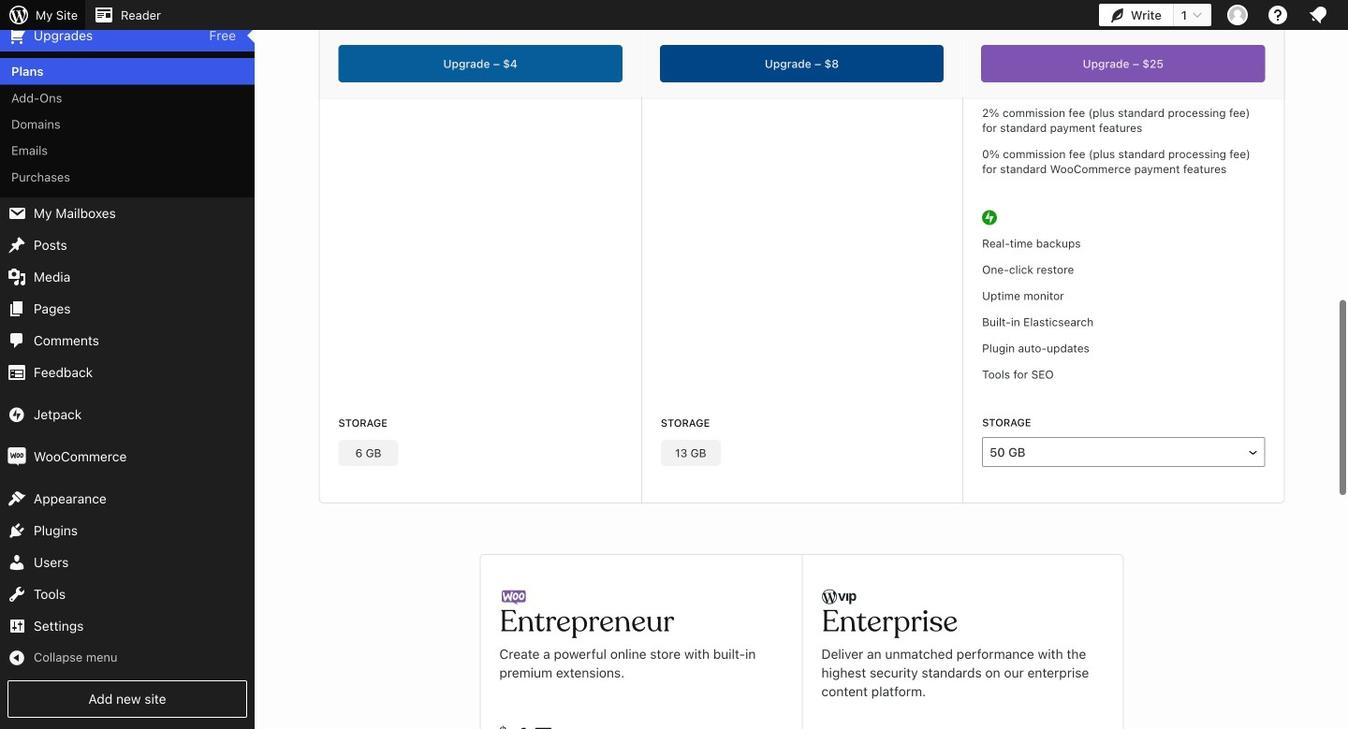 Task type: describe. For each thing, give the bounding box(es) containing it.
2 list item from the top
[[1340, 193, 1349, 281]]

help image
[[1267, 4, 1290, 26]]

1 img image from the top
[[7, 406, 26, 424]]

2 img image from the top
[[7, 448, 26, 467]]



Task type: locate. For each thing, give the bounding box(es) containing it.
highest hourly views 0 image
[[158, 0, 247, 12]]

0 vertical spatial list item
[[1340, 96, 1349, 164]]

0 vertical spatial img image
[[7, 406, 26, 424]]

1 vertical spatial img image
[[7, 448, 26, 467]]

manage your notifications image
[[1308, 4, 1330, 26]]

list item
[[1340, 96, 1349, 164], [1340, 193, 1349, 281]]

1 list item from the top
[[1340, 96, 1349, 164]]

my profile image
[[1228, 5, 1249, 25]]

img image
[[7, 406, 26, 424], [7, 448, 26, 467]]

1 vertical spatial list item
[[1340, 193, 1349, 281]]



Task type: vqa. For each thing, say whether or not it's contained in the screenshot.
second the img from the bottom
yes



